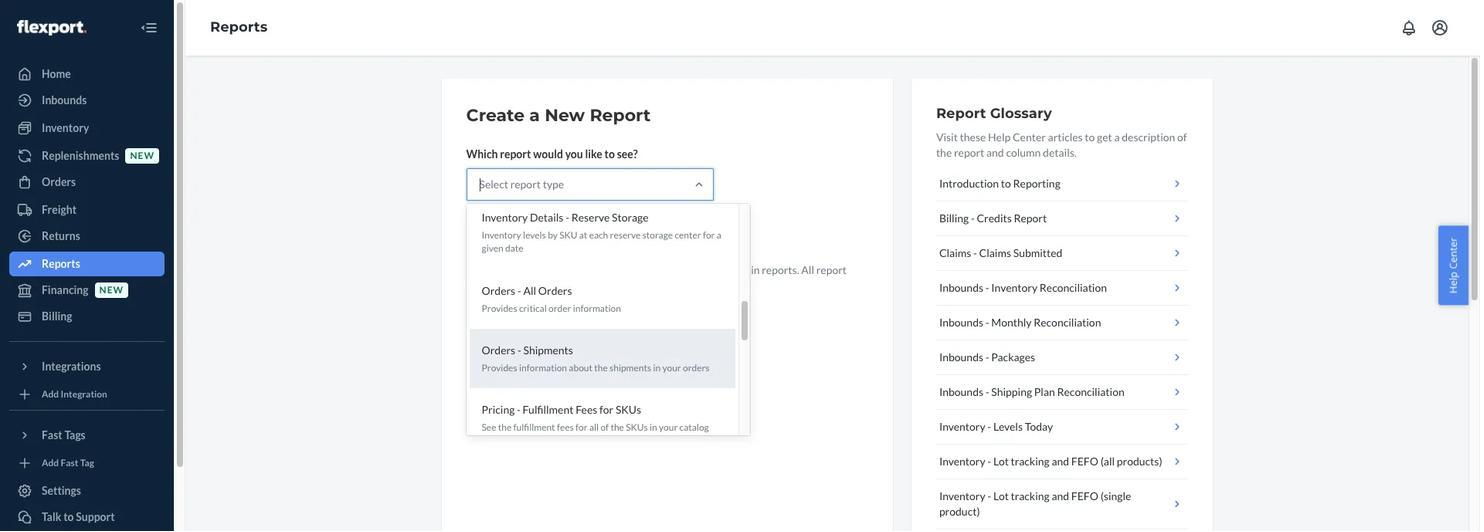 Task type: locate. For each thing, give the bounding box(es) containing it.
1 vertical spatial and
[[1052, 455, 1070, 468]]

provides down 'fields'
[[482, 303, 517, 314]]

close navigation image
[[140, 19, 158, 37]]

levels
[[994, 420, 1023, 433]]

- inside inventory - lot tracking and fefo (single product)
[[988, 490, 992, 503]]

0 vertical spatial new
[[130, 150, 155, 162]]

reconciliation down claims - claims submitted button
[[1040, 281, 1107, 294]]

inventory for inventory details - reserve storage inventory levels by sku at each reserve storage center for a given date
[[482, 211, 528, 224]]

create report
[[479, 228, 547, 241]]

to
[[1085, 131, 1095, 144], [605, 148, 615, 161], [1001, 177, 1011, 190], [534, 263, 544, 277], [680, 263, 690, 277], [63, 511, 74, 524]]

report down reporting
[[1014, 212, 1047, 225]]

create
[[466, 105, 525, 126], [479, 228, 513, 241]]

0 vertical spatial information
[[622, 263, 678, 277]]

center inside 'visit these help center articles to get a description of the report and column details.'
[[1013, 131, 1046, 144]]

inbounds - shipping plan reconciliation
[[940, 386, 1125, 399]]

packages
[[992, 351, 1036, 364]]

inbounds for inbounds - monthly reconciliation
[[940, 316, 984, 329]]

inbounds - inventory reconciliation
[[940, 281, 1107, 294]]

0 vertical spatial all
[[802, 263, 814, 277]]

0 horizontal spatial new
[[99, 285, 124, 296]]

a left 'new'
[[530, 105, 540, 126]]

1 vertical spatial reports link
[[9, 252, 165, 277]]

universal
[[546, 279, 591, 292]]

1 horizontal spatial a
[[717, 230, 722, 241]]

1 horizontal spatial information
[[573, 303, 621, 314]]

- for inventory - lot tracking and fefo (all products)
[[988, 455, 992, 468]]

report for create a new report
[[590, 105, 651, 126]]

fefo for (all
[[1072, 455, 1099, 468]]

information inside orders - shipments provides information about the shipments in your orders
[[519, 362, 567, 374]]

to left 'get'
[[1085, 131, 1095, 144]]

details.
[[1043, 146, 1077, 159]]

fast left tag
[[61, 458, 78, 469]]

inventory link
[[9, 116, 165, 141]]

the inside 'visit these help center articles to get a description of the report and column details.'
[[936, 146, 952, 159]]

2 add from the top
[[42, 458, 59, 469]]

1 vertical spatial billing
[[42, 310, 72, 323]]

create up given on the left of page
[[479, 228, 513, 241]]

2 provides from the top
[[482, 362, 517, 374]]

the
[[936, 146, 952, 159], [594, 362, 608, 374], [498, 422, 512, 433], [611, 422, 624, 433]]

2 vertical spatial a
[[717, 230, 722, 241]]

claims down 'credits'
[[979, 246, 1012, 260]]

reports
[[210, 19, 268, 36], [42, 257, 80, 270]]

new
[[130, 150, 155, 162], [600, 263, 620, 277], [99, 285, 124, 296]]

the down 'visit'
[[936, 146, 952, 159]]

report right reports.
[[817, 263, 847, 277]]

2 vertical spatial new
[[99, 285, 124, 296]]

shipments
[[523, 344, 573, 357]]

inventory up replenishments
[[42, 121, 89, 134]]

0 horizontal spatial of
[[601, 422, 609, 433]]

provides up 'pricing'
[[482, 362, 517, 374]]

0 vertical spatial billing
[[940, 212, 969, 225]]

new
[[545, 105, 585, 126]]

are
[[517, 279, 533, 292]]

and inside inventory - lot tracking and fefo (single product)
[[1052, 490, 1070, 503]]

these
[[960, 131, 986, 144]]

- for inbounds - inventory reconciliation
[[986, 281, 990, 294]]

1 horizontal spatial help
[[1447, 272, 1461, 294]]

about
[[569, 362, 593, 374]]

- inside orders - all orders provides critical order information
[[518, 284, 521, 297]]

would
[[533, 148, 563, 161]]

0 vertical spatial tracking
[[1011, 455, 1050, 468]]

2 horizontal spatial a
[[1115, 131, 1120, 144]]

tracking for (single
[[1011, 490, 1050, 503]]

orders for orders - all orders provides critical order information
[[482, 284, 516, 297]]

1 lot from the top
[[994, 455, 1009, 468]]

replenishments
[[42, 149, 119, 162]]

1 vertical spatial of
[[601, 422, 609, 433]]

1 vertical spatial reports
[[42, 257, 80, 270]]

the inside orders - shipments provides information about the shipments in your orders
[[594, 362, 608, 374]]

1 vertical spatial your
[[659, 422, 678, 433]]

report
[[954, 146, 985, 159], [500, 148, 531, 161], [510, 178, 541, 191], [515, 228, 547, 241], [817, 263, 847, 277]]

1 vertical spatial a
[[1115, 131, 1120, 144]]

skus right all
[[626, 422, 648, 433]]

1 vertical spatial create
[[479, 228, 513, 241]]

report
[[590, 105, 651, 126], [936, 105, 986, 122], [1014, 212, 1047, 225]]

reserve
[[572, 211, 610, 224]]

fefo left (all
[[1072, 455, 1099, 468]]

inbounds down inbounds - packages
[[940, 386, 984, 399]]

report inside it may take up to 2 hours for new information to be reflected in reports. all report time fields are in universal time (utc).
[[817, 263, 847, 277]]

0 horizontal spatial report
[[590, 105, 651, 126]]

1 vertical spatial fast
[[61, 458, 78, 469]]

orders for orders - shipments provides information about the shipments in your orders
[[482, 344, 516, 357]]

2 tracking from the top
[[1011, 490, 1050, 503]]

inbounds
[[42, 93, 87, 107], [940, 281, 984, 294], [940, 316, 984, 329], [940, 351, 984, 364], [940, 386, 984, 399]]

visit these help center articles to get a description of the report and column details.
[[936, 131, 1187, 159]]

0 vertical spatial a
[[530, 105, 540, 126]]

inbounds down home
[[42, 93, 87, 107]]

a inside inventory details - reserve storage inventory levels by sku at each reserve storage center for a given date
[[717, 230, 722, 241]]

0 vertical spatial reconciliation
[[1040, 281, 1107, 294]]

-
[[566, 211, 569, 224], [971, 212, 975, 225], [974, 246, 977, 260], [986, 281, 990, 294], [518, 284, 521, 297], [986, 316, 990, 329], [518, 344, 521, 357], [986, 351, 990, 364], [986, 386, 990, 399], [517, 403, 521, 416], [988, 420, 992, 433], [988, 455, 992, 468], [988, 490, 992, 503]]

inbounds - packages
[[940, 351, 1036, 364]]

new up orders link
[[130, 150, 155, 162]]

tracking inside inventory - lot tracking and fefo (single product)
[[1011, 490, 1050, 503]]

pricing
[[482, 403, 515, 416]]

and left column
[[987, 146, 1004, 159]]

1 horizontal spatial billing
[[940, 212, 969, 225]]

settings link
[[9, 479, 165, 504]]

for left all
[[576, 422, 588, 433]]

reconciliation for inbounds - inventory reconciliation
[[1040, 281, 1107, 294]]

the right 'about' at the bottom left of the page
[[594, 362, 608, 374]]

fast left tags on the left bottom of page
[[42, 429, 62, 442]]

your
[[663, 362, 681, 374], [659, 422, 678, 433]]

0 vertical spatial your
[[663, 362, 681, 374]]

1 claims from the left
[[940, 246, 972, 260]]

0 horizontal spatial help
[[988, 131, 1011, 144]]

- for inbounds - monthly reconciliation
[[986, 316, 990, 329]]

time
[[466, 279, 488, 292]]

reconciliation for inbounds - monthly reconciliation
[[1034, 316, 1101, 329]]

information up the (utc).
[[622, 263, 678, 277]]

2 vertical spatial and
[[1052, 490, 1070, 503]]

1 horizontal spatial reports link
[[210, 19, 268, 36]]

in left reports.
[[751, 263, 760, 277]]

create inside button
[[479, 228, 513, 241]]

1 vertical spatial center
[[1447, 238, 1461, 269]]

0 vertical spatial and
[[987, 146, 1004, 159]]

0 horizontal spatial billing
[[42, 310, 72, 323]]

- for pricing - fulfillment fees for skus see the fulfillment fees for all of the skus in your catalog
[[517, 403, 521, 416]]

to inside button
[[1001, 177, 1011, 190]]

center inside button
[[1447, 238, 1461, 269]]

in left catalog
[[650, 422, 657, 433]]

open notifications image
[[1400, 19, 1419, 37]]

0 vertical spatial provides
[[482, 303, 517, 314]]

tracking inside inventory - lot tracking and fefo (all products) button
[[1011, 455, 1050, 468]]

tracking down inventory - lot tracking and fefo (all products)
[[1011, 490, 1050, 503]]

inventory - lot tracking and fefo (single product) button
[[936, 480, 1188, 530]]

tags
[[64, 429, 86, 442]]

it may take up to 2 hours for new information to be reflected in reports. all report time fields are in universal time (utc).
[[466, 263, 847, 292]]

create for create a new report
[[466, 105, 525, 126]]

- inside "pricing - fulfillment fees for skus see the fulfillment fees for all of the skus in your catalog"
[[517, 403, 521, 416]]

and inside button
[[1052, 455, 1070, 468]]

and down inventory - lot tracking and fefo (all products) button
[[1052, 490, 1070, 503]]

billing down financing
[[42, 310, 72, 323]]

support
[[76, 511, 115, 524]]

1 vertical spatial reconciliation
[[1034, 316, 1101, 329]]

fefo inside button
[[1072, 455, 1099, 468]]

shipping
[[992, 386, 1032, 399]]

inventory up given on the left of page
[[482, 230, 521, 241]]

2 vertical spatial reconciliation
[[1057, 386, 1125, 399]]

for right "fees"
[[600, 403, 614, 416]]

orders
[[42, 175, 76, 189], [482, 284, 516, 297], [538, 284, 572, 297], [482, 344, 516, 357]]

home link
[[9, 62, 165, 87]]

see?
[[617, 148, 638, 161]]

- inside orders - shipments provides information about the shipments in your orders
[[518, 344, 521, 357]]

0 horizontal spatial a
[[530, 105, 540, 126]]

1 tracking from the top
[[1011, 455, 1050, 468]]

you
[[565, 148, 583, 161]]

a
[[530, 105, 540, 126], [1115, 131, 1120, 144], [717, 230, 722, 241]]

claims down 'billing - credits report'
[[940, 246, 972, 260]]

2 fefo from the top
[[1072, 490, 1099, 503]]

fulfillment
[[513, 422, 555, 433]]

0 vertical spatial help
[[988, 131, 1011, 144]]

get
[[1097, 131, 1113, 144]]

all right reports.
[[802, 263, 814, 277]]

0 vertical spatial center
[[1013, 131, 1046, 144]]

select
[[479, 178, 508, 191]]

1 vertical spatial help
[[1447, 272, 1461, 294]]

tracking down today
[[1011, 455, 1050, 468]]

0 vertical spatial lot
[[994, 455, 1009, 468]]

provides inside orders - all orders provides critical order information
[[482, 303, 517, 314]]

0 horizontal spatial claims
[[940, 246, 972, 260]]

fefo left '(single'
[[1072, 490, 1099, 503]]

1 vertical spatial add
[[42, 458, 59, 469]]

add
[[42, 389, 59, 401], [42, 458, 59, 469]]

- for inventory - levels today
[[988, 420, 992, 433]]

credits
[[977, 212, 1012, 225]]

information down shipments
[[519, 362, 567, 374]]

add left integration
[[42, 389, 59, 401]]

1 horizontal spatial report
[[936, 105, 986, 122]]

billing link
[[9, 304, 165, 329]]

1 vertical spatial fefo
[[1072, 490, 1099, 503]]

inventory up monthly
[[992, 281, 1038, 294]]

of inside 'visit these help center articles to get a description of the report and column details.'
[[1178, 131, 1187, 144]]

report left type
[[510, 178, 541, 191]]

fefo
[[1072, 455, 1099, 468], [1072, 490, 1099, 503]]

fast inside dropdown button
[[42, 429, 62, 442]]

new up "time"
[[600, 263, 620, 277]]

- inside button
[[974, 246, 977, 260]]

1 provides from the top
[[482, 303, 517, 314]]

1 vertical spatial information
[[573, 303, 621, 314]]

orders down take
[[482, 284, 516, 297]]

all inside it may take up to 2 hours for new information to be reflected in reports. all report time fields are in universal time (utc).
[[802, 263, 814, 277]]

your left catalog
[[659, 422, 678, 433]]

of right the description
[[1178, 131, 1187, 144]]

inventory for inventory - lot tracking and fefo (all products)
[[940, 455, 986, 468]]

new up billing link at the left bottom of page
[[99, 285, 124, 296]]

financing
[[42, 284, 89, 297]]

2 lot from the top
[[994, 490, 1009, 503]]

0 vertical spatial reports
[[210, 19, 268, 36]]

report up "these"
[[936, 105, 986, 122]]

billing inside button
[[940, 212, 969, 225]]

new inside it may take up to 2 hours for new information to be reflected in reports. all report time fields are in universal time (utc).
[[600, 263, 620, 277]]

0 vertical spatial add
[[42, 389, 59, 401]]

to right like
[[605, 148, 615, 161]]

report inside button
[[1014, 212, 1047, 225]]

claims
[[940, 246, 972, 260], [979, 246, 1012, 260]]

fast
[[42, 429, 62, 442], [61, 458, 78, 469]]

critical
[[519, 303, 547, 314]]

0 horizontal spatial reports link
[[9, 252, 165, 277]]

which report would you like to see?
[[466, 148, 638, 161]]

monthly
[[992, 316, 1032, 329]]

help
[[988, 131, 1011, 144], [1447, 272, 1461, 294]]

information inside it may take up to 2 hours for new information to be reflected in reports. all report time fields are in universal time (utc).
[[622, 263, 678, 277]]

0 vertical spatial of
[[1178, 131, 1187, 144]]

inbounds for inbounds - packages
[[940, 351, 984, 364]]

fefo inside inventory - lot tracking and fefo (single product)
[[1072, 490, 1099, 503]]

2 horizontal spatial new
[[600, 263, 620, 277]]

for inside inventory details - reserve storage inventory levels by sku at each reserve storage center for a given date
[[703, 230, 715, 241]]

information
[[622, 263, 678, 277], [573, 303, 621, 314], [519, 362, 567, 374]]

2 vertical spatial information
[[519, 362, 567, 374]]

of inside "pricing - fulfillment fees for skus see the fulfillment fees for all of the skus in your catalog"
[[601, 422, 609, 433]]

- for inbounds - shipping plan reconciliation
[[986, 386, 990, 399]]

inbounds for inbounds
[[42, 93, 87, 107]]

orders inside orders - shipments provides information about the shipments in your orders
[[482, 344, 516, 357]]

your left orders
[[663, 362, 681, 374]]

pricing - fulfillment fees for skus see the fulfillment fees for all of the skus in your catalog
[[482, 403, 709, 433]]

the right all
[[611, 422, 624, 433]]

1 horizontal spatial claims
[[979, 246, 1012, 260]]

new for replenishments
[[130, 150, 155, 162]]

inbounds left packages on the right of the page
[[940, 351, 984, 364]]

integrations button
[[9, 355, 165, 379]]

lot inside button
[[994, 455, 1009, 468]]

report for which report would you like to see?
[[500, 148, 531, 161]]

lot down inventory - lot tracking and fefo (all products)
[[994, 490, 1009, 503]]

inventory - levels today button
[[936, 410, 1188, 445]]

report glossary
[[936, 105, 1052, 122]]

and inside 'visit these help center articles to get a description of the report and column details.'
[[987, 146, 1004, 159]]

1 horizontal spatial of
[[1178, 131, 1187, 144]]

1 fefo from the top
[[1072, 455, 1099, 468]]

- inside button
[[988, 455, 992, 468]]

a right 'get'
[[1115, 131, 1120, 144]]

0 horizontal spatial all
[[523, 284, 536, 297]]

orders up freight
[[42, 175, 76, 189]]

0 horizontal spatial information
[[519, 362, 567, 374]]

1 vertical spatial lot
[[994, 490, 1009, 503]]

reports.
[[762, 263, 799, 277]]

a right center
[[717, 230, 722, 241]]

inventory up product)
[[940, 490, 986, 503]]

and down the inventory - levels today button
[[1052, 455, 1070, 468]]

inbounds up inbounds - packages
[[940, 316, 984, 329]]

0 horizontal spatial center
[[1013, 131, 1046, 144]]

1 vertical spatial new
[[600, 263, 620, 277]]

reconciliation down 'inbounds - packages' button
[[1057, 386, 1125, 399]]

to left reporting
[[1001, 177, 1011, 190]]

create up which
[[466, 105, 525, 126]]

skus
[[616, 403, 641, 416], [626, 422, 648, 433]]

inventory inside inventory - lot tracking and fefo (single product)
[[940, 490, 986, 503]]

1 horizontal spatial reports
[[210, 19, 268, 36]]

of right all
[[601, 422, 609, 433]]

new for financing
[[99, 285, 124, 296]]

billing for billing - credits report
[[940, 212, 969, 225]]

inbounds link
[[9, 88, 165, 113]]

report inside button
[[515, 228, 547, 241]]

each
[[589, 230, 608, 241]]

1 horizontal spatial new
[[130, 150, 155, 162]]

inventory down the inventory - levels today
[[940, 455, 986, 468]]

inventory up create report
[[482, 211, 528, 224]]

2 horizontal spatial report
[[1014, 212, 1047, 225]]

2 horizontal spatial information
[[622, 263, 678, 277]]

1 horizontal spatial all
[[802, 263, 814, 277]]

- for orders - all orders provides critical order information
[[518, 284, 521, 297]]

inventory left the levels
[[940, 420, 986, 433]]

0 vertical spatial fefo
[[1072, 455, 1099, 468]]

reports link
[[210, 19, 268, 36], [9, 252, 165, 277]]

billing
[[940, 212, 969, 225], [42, 310, 72, 323]]

report up date on the top
[[515, 228, 547, 241]]

report for billing - credits report
[[1014, 212, 1047, 225]]

inbounds down the claims - claims submitted
[[940, 281, 984, 294]]

1 add from the top
[[42, 389, 59, 401]]

orders for orders
[[42, 175, 76, 189]]

for inside it may take up to 2 hours for new information to be reflected in reports. all report time fields are in universal time (utc).
[[584, 263, 598, 277]]

0 vertical spatial fast
[[42, 429, 62, 442]]

in right the shipments
[[653, 362, 661, 374]]

1 vertical spatial provides
[[482, 362, 517, 374]]

tracking
[[1011, 455, 1050, 468], [1011, 490, 1050, 503]]

report down "these"
[[954, 146, 985, 159]]

fefo for (single
[[1072, 490, 1099, 503]]

fees
[[576, 403, 598, 416]]

lot inside inventory - lot tracking and fefo (single product)
[[994, 490, 1009, 503]]

0 vertical spatial skus
[[616, 403, 641, 416]]

skus down the shipments
[[616, 403, 641, 416]]

1 vertical spatial tracking
[[1011, 490, 1050, 503]]

- inside inventory details - reserve storage inventory levels by sku at each reserve storage center for a given date
[[566, 211, 569, 224]]

report up see? at left
[[590, 105, 651, 126]]

reconciliation down inbounds - inventory reconciliation button
[[1034, 316, 1101, 329]]

to right talk
[[63, 511, 74, 524]]

all up critical
[[523, 284, 536, 297]]

for
[[703, 230, 715, 241], [584, 263, 598, 277], [600, 403, 614, 416], [576, 422, 588, 433]]

1 vertical spatial all
[[523, 284, 536, 297]]

orders left shipments
[[482, 344, 516, 357]]

information down "time"
[[573, 303, 621, 314]]

0 vertical spatial reports link
[[210, 19, 268, 36]]

1 vertical spatial skus
[[626, 422, 648, 433]]

billing down the introduction
[[940, 212, 969, 225]]

for up "time"
[[584, 263, 598, 277]]

for right center
[[703, 230, 715, 241]]

fields
[[490, 279, 515, 292]]

report up select report type
[[500, 148, 531, 161]]

(utc).
[[619, 279, 649, 292]]

add up settings
[[42, 458, 59, 469]]

1 horizontal spatial center
[[1447, 238, 1461, 269]]

inventory inside button
[[940, 455, 986, 468]]

lot down the inventory - levels today
[[994, 455, 1009, 468]]

0 vertical spatial create
[[466, 105, 525, 126]]



Task type: vqa. For each thing, say whether or not it's contained in the screenshot.
the top can
no



Task type: describe. For each thing, give the bounding box(es) containing it.
flexport logo image
[[17, 20, 86, 35]]

reporting
[[1013, 177, 1061, 190]]

inventory details - reserve storage inventory levels by sku at each reserve storage center for a given date
[[482, 211, 722, 255]]

plan
[[1035, 386, 1055, 399]]

inbounds - monthly reconciliation button
[[936, 306, 1188, 341]]

add for add integration
[[42, 389, 59, 401]]

orders - all orders provides critical order information
[[482, 284, 621, 314]]

by
[[548, 230, 558, 241]]

2
[[546, 263, 553, 277]]

information inside orders - all orders provides critical order information
[[573, 303, 621, 314]]

like
[[585, 148, 603, 161]]

claims - claims submitted button
[[936, 236, 1188, 271]]

levels
[[523, 230, 546, 241]]

help inside button
[[1447, 272, 1461, 294]]

may
[[476, 263, 496, 277]]

- for orders - shipments provides information about the shipments in your orders
[[518, 344, 521, 357]]

tag
[[80, 458, 94, 469]]

inventory - lot tracking and fefo (all products) button
[[936, 445, 1188, 480]]

fulfillment
[[523, 403, 574, 416]]

details
[[530, 211, 564, 224]]

in right are
[[535, 279, 544, 292]]

order
[[549, 303, 571, 314]]

talk
[[42, 511, 61, 524]]

integrations
[[42, 360, 101, 373]]

inventory for inventory - lot tracking and fefo (single product)
[[940, 490, 986, 503]]

to left 2
[[534, 263, 544, 277]]

be
[[692, 263, 704, 277]]

time
[[593, 279, 617, 292]]

freight
[[42, 203, 77, 216]]

your inside "pricing - fulfillment fees for skus see the fulfillment fees for all of the skus in your catalog"
[[659, 422, 678, 433]]

inventory for inventory - levels today
[[940, 420, 986, 433]]

visit
[[936, 131, 958, 144]]

2 claims from the left
[[979, 246, 1012, 260]]

claims - claims submitted
[[940, 246, 1063, 260]]

in inside orders - shipments provides information about the shipments in your orders
[[653, 362, 661, 374]]

help center button
[[1439, 226, 1469, 305]]

inbounds - packages button
[[936, 341, 1188, 376]]

returns link
[[9, 224, 165, 249]]

add fast tag
[[42, 458, 94, 469]]

tracking for (all
[[1011, 455, 1050, 468]]

fast tags
[[42, 429, 86, 442]]

talk to support button
[[9, 505, 165, 530]]

given
[[482, 243, 504, 255]]

settings
[[42, 484, 81, 498]]

to left be
[[680, 263, 690, 277]]

which
[[466, 148, 498, 161]]

sku
[[560, 230, 578, 241]]

talk to support
[[42, 511, 115, 524]]

inventory - levels today
[[940, 420, 1053, 433]]

0 horizontal spatial reports
[[42, 257, 80, 270]]

report for select report type
[[510, 178, 541, 191]]

integration
[[61, 389, 107, 401]]

take
[[498, 263, 518, 277]]

orders
[[683, 362, 710, 374]]

submitted
[[1014, 246, 1063, 260]]

provides inside orders - shipments provides information about the shipments in your orders
[[482, 362, 517, 374]]

reflected
[[706, 263, 749, 277]]

inventory - lot tracking and fefo (all products)
[[940, 455, 1163, 468]]

inbounds - shipping plan reconciliation button
[[936, 376, 1188, 410]]

in inside "pricing - fulfillment fees for skus see the fulfillment fees for all of the skus in your catalog"
[[650, 422, 657, 433]]

billing for billing
[[42, 310, 72, 323]]

products)
[[1117, 455, 1163, 468]]

to inside 'visit these help center articles to get a description of the report and column details.'
[[1085, 131, 1095, 144]]

- for inbounds - packages
[[986, 351, 990, 364]]

inbounds for inbounds - inventory reconciliation
[[940, 281, 984, 294]]

report for create report
[[515, 228, 547, 241]]

- for billing - credits report
[[971, 212, 975, 225]]

select report type
[[479, 178, 564, 191]]

inventory for inventory
[[42, 121, 89, 134]]

see
[[482, 422, 496, 433]]

introduction to reporting
[[940, 177, 1061, 190]]

fees
[[557, 422, 574, 433]]

and for inventory - lot tracking and fefo (all products)
[[1052, 455, 1070, 468]]

orders - shipments provides information about the shipments in your orders
[[482, 344, 710, 374]]

add fast tag link
[[9, 454, 165, 473]]

add integration link
[[9, 386, 165, 404]]

open account menu image
[[1431, 19, 1450, 37]]

description
[[1122, 131, 1176, 144]]

lot for inventory - lot tracking and fefo (all products)
[[994, 455, 1009, 468]]

up
[[520, 263, 532, 277]]

a inside 'visit these help center articles to get a description of the report and column details.'
[[1115, 131, 1120, 144]]

(single
[[1101, 490, 1132, 503]]

date
[[505, 243, 524, 255]]

the right "see"
[[498, 422, 512, 433]]

type
[[543, 178, 564, 191]]

home
[[42, 67, 71, 80]]

inbounds for inbounds - shipping plan reconciliation
[[940, 386, 984, 399]]

inventory - lot tracking and fefo (single product)
[[940, 490, 1132, 518]]

billing - credits report
[[940, 212, 1047, 225]]

help inside 'visit these help center articles to get a description of the report and column details.'
[[988, 131, 1011, 144]]

to inside button
[[63, 511, 74, 524]]

create for create report
[[479, 228, 513, 241]]

hours
[[555, 263, 582, 277]]

introduction to reporting button
[[936, 167, 1188, 202]]

it
[[466, 263, 474, 277]]

inbounds - inventory reconciliation button
[[936, 271, 1188, 306]]

lot for inventory - lot tracking and fefo (single product)
[[994, 490, 1009, 503]]

fast tags button
[[9, 423, 165, 448]]

create a new report
[[466, 105, 651, 126]]

all inside orders - all orders provides critical order information
[[523, 284, 536, 297]]

- for inventory - lot tracking and fefo (single product)
[[988, 490, 992, 503]]

your inside orders - shipments provides information about the shipments in your orders
[[663, 362, 681, 374]]

all
[[590, 422, 599, 433]]

report inside 'visit these help center articles to get a description of the report and column details.'
[[954, 146, 985, 159]]

(all
[[1101, 455, 1115, 468]]

and for inventory - lot tracking and fefo (single product)
[[1052, 490, 1070, 503]]

glossary
[[990, 105, 1052, 122]]

add for add fast tag
[[42, 458, 59, 469]]

catalog
[[680, 422, 709, 433]]

reserve
[[610, 230, 641, 241]]

- for claims - claims submitted
[[974, 246, 977, 260]]

today
[[1025, 420, 1053, 433]]

orders up order
[[538, 284, 572, 297]]

create report button
[[466, 219, 560, 250]]

help center
[[1447, 238, 1461, 294]]



